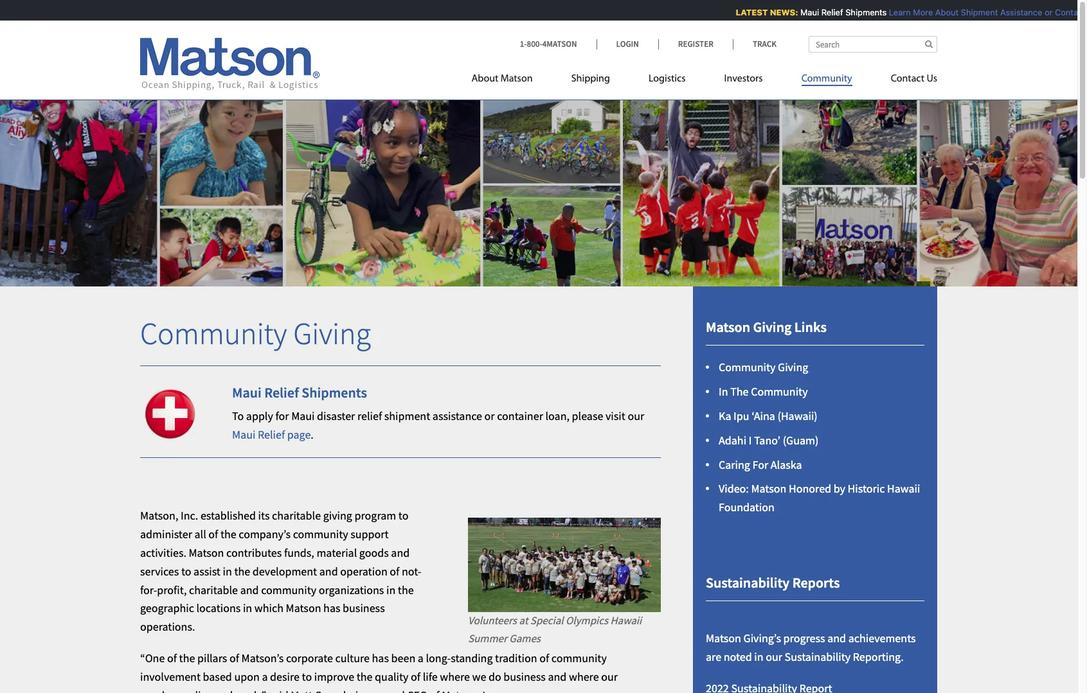 Task type: locate. For each thing, give the bounding box(es) containing it.
matson up are
[[706, 632, 741, 646]]

noted
[[724, 650, 752, 665]]

0 vertical spatial community
[[293, 528, 348, 542]]

organizations
[[319, 583, 384, 598]]

giving
[[293, 315, 371, 353], [753, 318, 792, 336], [778, 360, 809, 375]]

ka ipu 'aina (hawaii) link
[[719, 409, 818, 424]]

assistance
[[433, 409, 482, 424]]

container
[[1049, 7, 1087, 17]]

search image
[[925, 40, 933, 48]]

the down established
[[221, 528, 236, 542]]

has
[[324, 602, 341, 616], [372, 651, 389, 666]]

1 horizontal spatial our
[[628, 409, 645, 424]]

do
[[489, 670, 501, 685]]

matson, down we
[[442, 689, 480, 694]]

0 horizontal spatial matson,
[[140, 509, 178, 524]]

assistance
[[994, 7, 1036, 17]]

to up matt
[[302, 670, 312, 685]]

1 horizontal spatial business
[[504, 670, 546, 685]]

1 vertical spatial or
[[485, 409, 495, 424]]

or left "container"
[[485, 409, 495, 424]]

our inside matson giving's progress and achievements are noted in our sustainability reporting.
[[766, 650, 783, 665]]

investors
[[724, 74, 763, 84]]

progress
[[784, 632, 825, 646]]

2 vertical spatial relief
[[258, 428, 285, 442]]

1-800-4matson link
[[520, 39, 596, 50]]

inc. inside matson, inc. established its charitable giving program to administer all of the company's community support activities. matson contributes funds, material goods and services to assist in the development and operation of not- for-profit, charitable and community organizations in the geographic locations in which matson has business operations.
[[181, 509, 198, 524]]

maui right news:
[[794, 7, 813, 17]]

1 horizontal spatial inc.
[[482, 689, 500, 694]]

1 vertical spatial business
[[504, 670, 546, 685]]

0 vertical spatial has
[[324, 602, 341, 616]]

blue matson logo with ocean, shipping, truck, rail and logistics written beneath it. image
[[140, 38, 320, 91]]

sustainability up giving's
[[706, 574, 790, 592]]

video: matson honored by historic hawaii foundation
[[719, 482, 921, 515]]

register link
[[658, 39, 733, 50]]

matson,
[[140, 509, 178, 524], [442, 689, 480, 694]]

1 horizontal spatial where
[[569, 670, 599, 685]]

1 vertical spatial about
[[472, 74, 499, 84]]

are
[[706, 650, 722, 665]]

matson inside matson giving's progress and achievements are noted in our sustainability reporting.
[[706, 632, 741, 646]]

1 vertical spatial hawaii
[[611, 614, 642, 629]]

0 horizontal spatial charitable
[[189, 583, 238, 598]]

established
[[201, 509, 256, 524]]

Search search field
[[809, 36, 938, 53]]

us
[[927, 74, 938, 84]]

matson up community giving link
[[706, 318, 750, 336]]

matson foundation giving image
[[0, 80, 1078, 287]]

0 horizontal spatial where
[[440, 670, 470, 685]]

0 vertical spatial or
[[1038, 7, 1046, 17]]

maui up to at the left bottom of page
[[232, 384, 262, 402]]

which
[[255, 602, 284, 616]]

community down "development"
[[261, 583, 316, 598]]

inc. up all
[[181, 509, 198, 524]]

0 vertical spatial business
[[343, 602, 385, 616]]

hawaii right olympics
[[611, 614, 642, 629]]

shipments up disaster
[[302, 384, 367, 402]]

2 horizontal spatial our
[[766, 650, 783, 665]]

1 vertical spatial to
[[181, 565, 191, 579]]

0 horizontal spatial business
[[343, 602, 385, 616]]

relief right news:
[[815, 7, 837, 17]]

community giving link
[[719, 360, 809, 375]]

reports
[[793, 574, 840, 592]]

links
[[795, 318, 827, 336]]

to left "assist"
[[181, 565, 191, 579]]

1 vertical spatial has
[[372, 651, 389, 666]]

0 horizontal spatial hawaii
[[611, 614, 642, 629]]

where
[[440, 670, 470, 685], [569, 670, 599, 685]]

about matson link
[[472, 68, 552, 94]]

relief down for
[[258, 428, 285, 442]]

cox,
[[315, 689, 336, 694]]

and right progress at right bottom
[[828, 632, 846, 646]]

1 horizontal spatial a
[[418, 651, 424, 666]]

shipment
[[384, 409, 430, 424]]

in the community link
[[719, 385, 808, 400]]

where left we
[[440, 670, 470, 685]]

login link
[[596, 39, 658, 50]]

0 horizontal spatial shipments
[[302, 384, 367, 402]]

please
[[572, 409, 603, 424]]

0 vertical spatial matson,
[[140, 509, 178, 524]]

1-
[[520, 39, 527, 50]]

sustainability inside matson giving's progress and achievements are noted in our sustainability reporting.
[[785, 650, 851, 665]]

of up involvement
[[167, 651, 177, 666]]

1 vertical spatial matson,
[[442, 689, 480, 694]]

1 vertical spatial shipments
[[302, 384, 367, 402]]

relief inside to apply for maui disaster relief shipment assistance or container loan, please visit our maui relief page .
[[258, 428, 285, 442]]

shipment
[[955, 7, 992, 17]]

.
[[311, 428, 314, 442]]

hawaii inside the volunteers at special olympics hawaii summer games
[[611, 614, 642, 629]]

contact
[[891, 74, 925, 84]]

0 horizontal spatial to
[[181, 565, 191, 579]]

latest news: maui relief shipments learn more about shipment assistance or container 
[[730, 7, 1087, 17]]

0 vertical spatial community giving
[[140, 315, 371, 353]]

tradition
[[495, 651, 537, 666]]

business down organizations
[[343, 602, 385, 616]]

community down the volunteers at special olympics hawaii summer games on the bottom
[[552, 651, 607, 666]]

of
[[209, 528, 218, 542], [390, 565, 400, 579], [167, 651, 177, 666], [230, 651, 239, 666], [540, 651, 549, 666], [411, 670, 421, 685], [430, 689, 440, 694]]

1 horizontal spatial matson,
[[442, 689, 480, 694]]

section
[[677, 287, 954, 694]]

has up "quality"
[[372, 651, 389, 666]]

the down contributes in the bottom of the page
[[234, 565, 250, 579]]

disaster
[[317, 409, 355, 424]]

our inside ""one of the pillars of matson's corporate culture has been a long-standing tradition of community involvement based upon a desire to improve the quality of life where we do business and where our employees live and work," said matt cox, chairman and ceo of matson, inc."
[[601, 670, 618, 685]]

relief up for
[[264, 384, 299, 402]]

and up not-
[[391, 546, 410, 561]]

ipu
[[734, 409, 750, 424]]

hawaii inside 'video: matson honored by historic hawaii foundation'
[[887, 482, 921, 497]]

None search field
[[809, 36, 938, 53]]

investors link
[[705, 68, 782, 94]]

about inside 'top menu' navigation
[[472, 74, 499, 84]]

operations.
[[140, 620, 195, 635]]

in down giving's
[[755, 650, 764, 665]]

by
[[834, 482, 846, 497]]

hawaii right historic on the bottom right
[[887, 482, 921, 497]]

contact us
[[891, 74, 938, 84]]

1 horizontal spatial has
[[372, 651, 389, 666]]

sustainability
[[706, 574, 790, 592], [785, 650, 851, 665]]

relief
[[815, 7, 837, 17], [264, 384, 299, 402], [258, 428, 285, 442]]

1 vertical spatial community giving
[[719, 360, 809, 375]]

and down material on the bottom
[[319, 565, 338, 579]]

0 vertical spatial a
[[418, 651, 424, 666]]

community giving
[[140, 315, 371, 353], [719, 360, 809, 375]]

to right program in the left of the page
[[399, 509, 409, 524]]

4matson
[[543, 39, 577, 50]]

business
[[343, 602, 385, 616], [504, 670, 546, 685]]

1 horizontal spatial to
[[302, 670, 312, 685]]

olympics
[[566, 614, 608, 629]]

matson right the which
[[286, 602, 321, 616]]

charitable
[[272, 509, 321, 524], [189, 583, 238, 598]]

shipments left the learn on the top right
[[839, 7, 880, 17]]

giving's
[[744, 632, 781, 646]]

1 vertical spatial our
[[766, 650, 783, 665]]

1 vertical spatial inc.
[[482, 689, 500, 694]]

inc. down do
[[482, 689, 500, 694]]

0 horizontal spatial has
[[324, 602, 341, 616]]

0 vertical spatial about
[[929, 7, 952, 17]]

to inside ""one of the pillars of matson's corporate culture has been a long-standing tradition of community involvement based upon a desire to improve the quality of life where we do business and where our employees live and work," said matt cox, chairman and ceo of matson, inc."
[[302, 670, 312, 685]]

a right upon at the left of page
[[262, 670, 268, 685]]

matson, up the administer
[[140, 509, 178, 524]]

of up ceo
[[411, 670, 421, 685]]

0 vertical spatial to
[[399, 509, 409, 524]]

0 vertical spatial inc.
[[181, 509, 198, 524]]

a right been
[[418, 651, 424, 666]]

more
[[907, 7, 927, 17]]

reporting.
[[853, 650, 904, 665]]

0 horizontal spatial our
[[601, 670, 618, 685]]

based
[[203, 670, 232, 685]]

2 horizontal spatial to
[[399, 509, 409, 524]]

1 horizontal spatial hawaii
[[887, 482, 921, 497]]

track
[[753, 39, 777, 50]]

business inside matson, inc. established its charitable giving program to administer all of the company's community support activities. matson contributes funds, material goods and services to assist in the development and operation of not- for-profit, charitable and community organizations in the geographic locations in which matson has business operations.
[[343, 602, 385, 616]]

matson down 1-
[[501, 74, 533, 84]]

inc.
[[181, 509, 198, 524], [482, 689, 500, 694]]

geographic
[[140, 602, 194, 616]]

section containing matson giving links
[[677, 287, 954, 694]]

0 vertical spatial our
[[628, 409, 645, 424]]

our right visit
[[628, 409, 645, 424]]

0 vertical spatial charitable
[[272, 509, 321, 524]]

all
[[195, 528, 206, 542]]

adahi i tano' (guam)
[[719, 433, 819, 448]]

0 horizontal spatial or
[[485, 409, 495, 424]]

logistics link
[[630, 68, 705, 94]]

charitable up locations
[[189, 583, 238, 598]]

matson giving links
[[706, 318, 827, 336]]

matson up "assist"
[[189, 546, 224, 561]]

in
[[719, 385, 728, 400]]

in down operation
[[386, 583, 396, 598]]

2 vertical spatial to
[[302, 670, 312, 685]]

our down giving's
[[766, 650, 783, 665]]

0 horizontal spatial a
[[262, 670, 268, 685]]

0 vertical spatial hawaii
[[887, 482, 921, 497]]

(guam)
[[783, 433, 819, 448]]

2 vertical spatial community
[[552, 651, 607, 666]]

pillars
[[197, 651, 227, 666]]

matson at special olympics hawaii 2016 image
[[468, 519, 661, 613]]

about matson
[[472, 74, 533, 84]]

1 horizontal spatial community giving
[[719, 360, 809, 375]]

our down olympics
[[601, 670, 618, 685]]

matson, inside matson, inc. established its charitable giving program to administer all of the company's community support activities. matson contributes funds, material goods and services to assist in the development and operation of not- for-profit, charitable and community organizations in the geographic locations in which matson has business operations.
[[140, 509, 178, 524]]

at
[[519, 614, 528, 629]]

historic
[[848, 482, 885, 497]]

support
[[351, 528, 389, 542]]

caring for alaska
[[719, 458, 802, 472]]

tano'
[[754, 433, 781, 448]]

matson inside 'top menu' navigation
[[501, 74, 533, 84]]

volunteers
[[468, 614, 517, 629]]

1 horizontal spatial charitable
[[272, 509, 321, 524]]

business down tradition
[[504, 670, 546, 685]]

been
[[391, 651, 416, 666]]

maui down to at the left bottom of page
[[232, 428, 256, 442]]

work,"
[[235, 689, 266, 694]]

2 vertical spatial our
[[601, 670, 618, 685]]

chairman
[[338, 689, 384, 694]]

has inside matson, inc. established its charitable giving program to administer all of the company's community support activities. matson contributes funds, material goods and services to assist in the development and operation of not- for-profit, charitable and community organizations in the geographic locations in which matson has business operations.
[[324, 602, 341, 616]]

charitable right its
[[272, 509, 321, 524]]

0 horizontal spatial about
[[472, 74, 499, 84]]

sustainability down progress at right bottom
[[785, 650, 851, 665]]

community inside ""one of the pillars of matson's corporate culture has been a long-standing tradition of community involvement based upon a desire to improve the quality of life where we do business and where our employees live and work," said matt cox, chairman and ceo of matson, inc."
[[552, 651, 607, 666]]

has down organizations
[[324, 602, 341, 616]]

matson down for
[[751, 482, 787, 497]]

1 horizontal spatial shipments
[[839, 7, 880, 17]]

matson
[[501, 74, 533, 84], [706, 318, 750, 336], [751, 482, 787, 497], [189, 546, 224, 561], [286, 602, 321, 616], [706, 632, 741, 646]]

1 vertical spatial sustainability
[[785, 650, 851, 665]]

register
[[678, 39, 714, 50]]

or left container
[[1038, 7, 1046, 17]]

shipments
[[839, 7, 880, 17], [302, 384, 367, 402]]

matson inside 'video: matson honored by historic hawaii foundation'
[[751, 482, 787, 497]]

and up the which
[[240, 583, 259, 598]]

its
[[258, 509, 270, 524]]

1 vertical spatial a
[[262, 670, 268, 685]]

ka
[[719, 409, 732, 424]]

the up chairman
[[357, 670, 373, 685]]

community up material on the bottom
[[293, 528, 348, 542]]

"one
[[140, 651, 165, 666]]

and down based
[[214, 689, 233, 694]]

our
[[628, 409, 645, 424], [766, 650, 783, 665], [601, 670, 618, 685]]

0 horizontal spatial inc.
[[181, 509, 198, 524]]

quality
[[375, 670, 409, 685]]

1 horizontal spatial or
[[1038, 7, 1046, 17]]

where down the volunteers at special olympics hawaii summer games on the bottom
[[569, 670, 599, 685]]



Task type: describe. For each thing, give the bounding box(es) containing it.
maui up page
[[291, 409, 315, 424]]

video: matson honored by historic hawaii foundation link
[[719, 482, 921, 515]]

activities.
[[140, 546, 186, 561]]

1-800-4matson
[[520, 39, 577, 50]]

games
[[509, 632, 541, 646]]

alaska
[[771, 458, 802, 472]]

red circle with white cross in the middle image
[[140, 384, 200, 444]]

top menu navigation
[[472, 68, 938, 94]]

of down life
[[430, 689, 440, 694]]

not-
[[402, 565, 422, 579]]

matson giving's progress and achievements are noted in our sustainability reporting.
[[706, 632, 916, 665]]

of right all
[[209, 528, 218, 542]]

track link
[[733, 39, 777, 50]]

locations
[[196, 602, 241, 616]]

login
[[616, 39, 639, 50]]

business inside ""one of the pillars of matson's corporate culture has been a long-standing tradition of community involvement based upon a desire to improve the quality of life where we do business and where our employees live and work," said matt cox, chairman and ceo of matson, inc."
[[504, 670, 546, 685]]

latest
[[730, 7, 762, 17]]

sustainability reports
[[706, 574, 840, 592]]

ka ipu 'aina (hawaii)
[[719, 409, 818, 424]]

page
[[287, 428, 311, 442]]

800-
[[527, 39, 543, 50]]

caring for alaska link
[[719, 458, 802, 472]]

live
[[195, 689, 212, 694]]

2 where from the left
[[569, 670, 599, 685]]

community inside 'top menu' navigation
[[802, 74, 853, 84]]

ceo
[[407, 689, 428, 694]]

services
[[140, 565, 179, 579]]

0 vertical spatial shipments
[[839, 7, 880, 17]]

standing
[[451, 651, 493, 666]]

in left the which
[[243, 602, 252, 616]]

and inside matson giving's progress and achievements are noted in our sustainability reporting.
[[828, 632, 846, 646]]

goods
[[359, 546, 389, 561]]

for-
[[140, 583, 157, 598]]

material
[[317, 546, 357, 561]]

has inside ""one of the pillars of matson's corporate culture has been a long-standing tradition of community involvement based upon a desire to improve the quality of life where we do business and where our employees live and work," said matt cox, chairman and ceo of matson, inc."
[[372, 651, 389, 666]]

involvement
[[140, 670, 201, 685]]

special
[[530, 614, 564, 629]]

our inside to apply for maui disaster relief shipment assistance or container loan, please visit our maui relief page .
[[628, 409, 645, 424]]

in right "assist"
[[223, 565, 232, 579]]

news:
[[764, 7, 792, 17]]

video:
[[719, 482, 749, 497]]

1 horizontal spatial about
[[929, 7, 952, 17]]

to apply for maui disaster relief shipment assistance or container loan, please visit our maui relief page .
[[232, 409, 645, 442]]

inc. inside ""one of the pillars of matson's corporate culture has been a long-standing tradition of community involvement based upon a desire to improve the quality of life where we do business and where our employees live and work," said matt cox, chairman and ceo of matson, inc."
[[482, 689, 500, 694]]

foundation
[[719, 500, 775, 515]]

0 vertical spatial relief
[[815, 7, 837, 17]]

1 where from the left
[[440, 670, 470, 685]]

in the community
[[719, 385, 808, 400]]

company's
[[239, 528, 291, 542]]

visit
[[606, 409, 626, 424]]

maui relief shipments
[[232, 384, 367, 402]]

0 vertical spatial sustainability
[[706, 574, 790, 592]]

or inside to apply for maui disaster relief shipment assistance or container loan, please visit our maui relief page .
[[485, 409, 495, 424]]

learn more about shipment assistance or container link
[[883, 7, 1087, 17]]

for
[[753, 458, 769, 472]]

0 horizontal spatial community giving
[[140, 315, 371, 353]]

matson's
[[242, 651, 284, 666]]

matson giving's progress and achievements are noted in our sustainability reporting. link
[[706, 632, 916, 665]]

matson, inside ""one of the pillars of matson's corporate culture has been a long-standing tradition of community involvement based upon a desire to improve the quality of life where we do business and where our employees live and work," said matt cox, chairman and ceo of matson, inc."
[[442, 689, 480, 694]]

giving
[[323, 509, 352, 524]]

summer
[[468, 632, 507, 646]]

of right pillars
[[230, 651, 239, 666]]

community link
[[782, 68, 872, 94]]

1 vertical spatial community
[[261, 583, 316, 598]]

shipping
[[571, 74, 610, 84]]

contributes
[[226, 546, 282, 561]]

container
[[497, 409, 543, 424]]

employees
[[140, 689, 193, 694]]

of down games
[[540, 651, 549, 666]]

logistics
[[649, 74, 686, 84]]

we
[[472, 670, 486, 685]]

i
[[749, 433, 752, 448]]

community giving inside section
[[719, 360, 809, 375]]

caring
[[719, 458, 750, 472]]

and down the volunteers at special olympics hawaii summer games on the bottom
[[548, 670, 567, 685]]

operation
[[340, 565, 388, 579]]

loan,
[[546, 409, 570, 424]]

the up involvement
[[179, 651, 195, 666]]

of left not-
[[390, 565, 400, 579]]

contact us link
[[872, 68, 938, 94]]

said
[[269, 689, 289, 694]]

culture
[[335, 651, 370, 666]]

the
[[731, 385, 749, 400]]

volunteers at special olympics hawaii summer games
[[468, 614, 642, 646]]

learn
[[883, 7, 905, 17]]

and down "quality"
[[386, 689, 405, 694]]

achievements
[[849, 632, 916, 646]]

to
[[232, 409, 244, 424]]

in inside matson giving's progress and achievements are noted in our sustainability reporting.
[[755, 650, 764, 665]]

shipping link
[[552, 68, 630, 94]]

program
[[355, 509, 396, 524]]

assist
[[194, 565, 221, 579]]

honored
[[789, 482, 832, 497]]

life
[[423, 670, 438, 685]]

1 vertical spatial charitable
[[189, 583, 238, 598]]

the down not-
[[398, 583, 414, 598]]

funds,
[[284, 546, 314, 561]]

1 vertical spatial relief
[[264, 384, 299, 402]]



Task type: vqa. For each thing, say whether or not it's contained in the screenshot.
your within the For a high level status of where your container currently is, Ocean Shipment Tracking provides basic visibility without the requirement of a user id or password. The container status is accessible by Container number, Booking number or Bill of Lading number.
no



